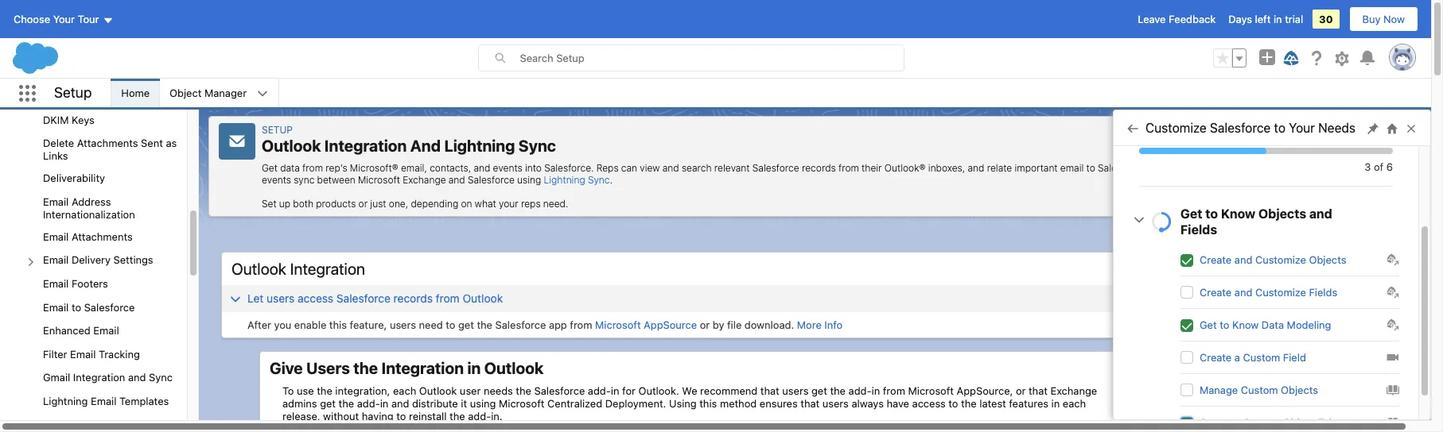Task type: locate. For each thing, give the bounding box(es) containing it.
1 vertical spatial customize
[[1256, 254, 1306, 267]]

. left reps'
[[1313, 162, 1316, 174]]

create for create and customize fields
[[1200, 286, 1232, 299]]

objects up create a custom object tab list item
[[1281, 384, 1318, 397]]

attachments for delete
[[77, 137, 138, 150]]

or inside to use the integration, each outlook user needs the salesforce add-in for outlook. we recommend that users get the add-in from microsoft appsource, or that exchange admins get the add-in and distribute it using microsoft centralized deployment. using this method ensures that users always have access to the latest features in each release, without having to reinstall the add-in.
[[1016, 385, 1026, 398]]

need
[[419, 319, 443, 332]]

your inside dropdown button
[[53, 13, 75, 25]]

0 horizontal spatial group
[[0, 38, 187, 433]]

distribute
[[412, 398, 458, 411]]

get right need on the left of the page
[[458, 319, 474, 332]]

exchange inside . reps' contacts and events sync between microsoft exchange and salesforce using
[[403, 174, 446, 186]]

customize
[[1146, 121, 1207, 135], [1256, 254, 1306, 267], [1256, 286, 1306, 299]]

2 horizontal spatial sync
[[588, 174, 610, 186]]

email down internationalization
[[43, 231, 69, 243]]

the right need on the left of the page
[[477, 319, 493, 332]]

4 text default image from the top
[[1387, 384, 1400, 397]]

in left for
[[611, 385, 619, 398]]

integration up microsoft®
[[324, 137, 407, 155]]

to down email footers link
[[72, 301, 81, 314]]

setup for setup outlook integration and lightning sync
[[262, 124, 293, 136]]

0 vertical spatial custom
[[1243, 352, 1281, 364]]

0 horizontal spatial records
[[394, 292, 433, 306]]

know inside get to know objects and fields
[[1221, 207, 1256, 221]]

get for get data from rep's microsoft® email, contacts, and events into salesforce. reps can view and search relevant salesforce records from their outlook® inboxes, and relate important email to salesforce records using the
[[262, 162, 278, 174]]

the down progress bar image
[[1211, 162, 1225, 174]]

filter email tracking link
[[43, 348, 140, 362]]

2 horizontal spatial using
[[1184, 162, 1208, 174]]

file
[[727, 319, 742, 332]]

text default image
[[1387, 286, 1400, 299]]

buy now button
[[1349, 6, 1419, 32]]

text default image for create and customize objects
[[1387, 254, 1400, 267]]

use
[[297, 385, 314, 398]]

templates for mail merge templates
[[99, 419, 149, 432]]

without
[[323, 411, 359, 423]]

exchange inside to use the integration, each outlook user needs the salesforce add-in for outlook. we recommend that users get the add-in from microsoft appsource, or that exchange admins get the add-in and distribute it using microsoft centralized deployment. using this method ensures that users always have access to the latest features in each release, without having to reinstall the add-in.
[[1051, 385, 1097, 398]]

sync up lightning email templates
[[149, 372, 173, 385]]

0 vertical spatial attachments
[[77, 137, 138, 150]]

0 vertical spatial or
[[359, 198, 368, 210]]

using inside . reps' contacts and events sync between microsoft exchange and salesforce using
[[517, 174, 541, 186]]

get right use
[[320, 398, 336, 411]]

object left the 'tab'
[[1283, 417, 1315, 430]]

1 horizontal spatial setup
[[262, 124, 293, 136]]

salesforce right "relevant"
[[753, 162, 799, 174]]

integration up let users access salesforce records from outlook button
[[290, 260, 365, 278]]

text default image inside manage custom objects list item
[[1387, 384, 1400, 397]]

that
[[761, 385, 780, 398], [1029, 385, 1048, 398], [801, 398, 820, 411]]

microsoft appsource link
[[595, 319, 697, 332]]

1 horizontal spatial this
[[700, 398, 717, 411]]

2 horizontal spatial lightning
[[544, 174, 585, 186]]

1 vertical spatial objects
[[1309, 254, 1347, 267]]

create and customize objects list item
[[1181, 244, 1400, 277]]

salesforce up what
[[468, 174, 515, 186]]

2 vertical spatial custom
[[1243, 417, 1281, 430]]

custom inside create a custom object tab list item
[[1243, 417, 1281, 430]]

sync inside setup outlook integration and lightning sync
[[519, 137, 556, 155]]

1 vertical spatial object
[[1283, 417, 1315, 430]]

0 vertical spatial setup
[[54, 84, 92, 101]]

each right features
[[1063, 398, 1086, 411]]

0 vertical spatial objects
[[1259, 207, 1307, 221]]

lightning inside setup outlook integration and lightning sync
[[444, 137, 515, 155]]

get right ensures
[[812, 385, 827, 398]]

1 vertical spatial exchange
[[1051, 385, 1097, 398]]

a inside create a custom field list item
[[1235, 352, 1240, 364]]

events inside . reps' contacts and events sync between microsoft exchange and salesforce using
[[262, 174, 291, 186]]

setup up dkim keys
[[54, 84, 92, 101]]

text default image for create a custom object tab
[[1387, 417, 1400, 430]]

know inside list item
[[1232, 319, 1259, 332]]

data
[[280, 162, 300, 174]]

outlook®
[[885, 162, 926, 174]]

text default image inside create a custom field list item
[[1387, 352, 1400, 364]]

email to salesforce link
[[43, 301, 135, 315]]

delivery
[[72, 254, 111, 267]]

it
[[461, 398, 467, 411]]

salesforce.
[[544, 162, 594, 174]]

appsource up create a custom object tab list item
[[1263, 385, 1316, 398]]

a inside create a custom object tab list item
[[1235, 417, 1240, 430]]

get to know data modeling list item
[[1181, 310, 1400, 342]]

the left always
[[830, 385, 846, 398]]

0 horizontal spatial or
[[359, 198, 368, 210]]

download.
[[745, 319, 794, 332]]

add- left for
[[588, 385, 611, 398]]

in right "left"
[[1274, 13, 1282, 25]]

using
[[1184, 162, 1208, 174], [517, 174, 541, 186], [470, 398, 496, 411]]

outlook up after you enable this feature, users need to get the salesforce app from microsoft appsource or by file download. more info
[[463, 292, 503, 306]]

email down deliverability link
[[43, 196, 69, 208]]

to right email
[[1087, 162, 1095, 174]]

access inside to use the integration, each outlook user needs the salesforce add-in for outlook. we recommend that users get the add-in from microsoft appsource, or that exchange admins get the add-in and distribute it using microsoft centralized deployment. using this method ensures that users always have access to the latest features in each release, without having to reinstall the add-in.
[[912, 398, 946, 411]]

text default image inside get to know data modeling list item
[[1387, 319, 1400, 332]]

or right latest
[[1016, 385, 1026, 398]]

1 horizontal spatial each
[[1063, 398, 1086, 411]]

view
[[640, 162, 660, 174]]

or left just
[[359, 198, 368, 210]]

salesforce down footers
[[84, 301, 135, 314]]

your left tour
[[53, 13, 75, 25]]

get down progress bar image
[[1181, 207, 1203, 221]]

dkim keys link
[[43, 114, 95, 128]]

know
[[1221, 207, 1256, 221], [1232, 319, 1259, 332]]

0 horizontal spatial exchange
[[403, 174, 446, 186]]

and left relate
[[968, 162, 985, 174]]

leave feedback
[[1138, 13, 1216, 25]]

that right method
[[761, 385, 780, 398]]

fields inside create and customize fields list item
[[1309, 286, 1338, 299]]

microsoft right app
[[595, 319, 641, 332]]

for
[[622, 385, 636, 398]]

and up on
[[449, 174, 465, 186]]

manage custom objects list item
[[1181, 375, 1400, 407]]

records left 'their'
[[802, 162, 836, 174]]

0 horizontal spatial using
[[470, 398, 496, 411]]

enhanced email link
[[43, 325, 119, 339]]

custom
[[1243, 352, 1281, 364], [1241, 384, 1278, 397], [1243, 417, 1281, 430]]

fields inside get to know objects and fields
[[1181, 223, 1217, 237]]

1 vertical spatial a
[[1235, 417, 1240, 430]]

on
[[461, 198, 472, 210]]

email address internationalization
[[43, 196, 135, 221]]

the right use
[[317, 385, 332, 398]]

sync
[[519, 137, 556, 155], [588, 174, 610, 186], [149, 372, 173, 385]]

1 horizontal spatial lightning
[[444, 137, 515, 155]]

3 create from the top
[[1200, 352, 1232, 364]]

products
[[316, 198, 356, 210]]

relate
[[987, 162, 1012, 174]]

get to know objects and fields
[[1181, 207, 1333, 237]]

outlook up needs
[[484, 360, 544, 378]]

group
[[0, 38, 187, 433], [1213, 49, 1247, 68]]

salesforce left app
[[495, 319, 546, 332]]

1 horizontal spatial events
[[493, 162, 523, 174]]

dkim keys
[[43, 114, 95, 126]]

users inside button
[[267, 292, 295, 306]]

customize for create and customize fields
[[1256, 286, 1306, 299]]

to left latest
[[949, 398, 958, 411]]

1 horizontal spatial sync
[[519, 137, 556, 155]]

know for objects
[[1221, 207, 1256, 221]]

0 horizontal spatial object
[[170, 87, 202, 99]]

users right "let"
[[267, 292, 295, 306]]

1 vertical spatial attachments
[[72, 231, 133, 243]]

2 create from the top
[[1200, 286, 1232, 299]]

text default image inside create a custom object tab list item
[[1387, 417, 1400, 430]]

templates down the lightning email templates link
[[99, 419, 149, 432]]

1 vertical spatial get
[[1181, 207, 1203, 221]]

trial
[[1285, 13, 1303, 25]]

attachments for email
[[72, 231, 133, 243]]

a for create a custom object tab
[[1235, 417, 1240, 430]]

email attachments link
[[43, 231, 133, 245]]

0 vertical spatial fields
[[1181, 223, 1217, 237]]

2 vertical spatial sync
[[149, 372, 173, 385]]

events left into
[[493, 162, 523, 174]]

objects for customize
[[1309, 254, 1347, 267]]

get to know data modeling link
[[1200, 319, 1332, 332]]

after you enable this feature, users need to get the salesforce app from microsoft appsource or by file download. more info
[[247, 319, 843, 332]]

create
[[1200, 254, 1232, 267], [1200, 286, 1232, 299], [1200, 352, 1232, 364], [1200, 417, 1232, 430]]

5 text default image from the top
[[1387, 417, 1400, 430]]

templates
[[119, 395, 169, 408], [99, 419, 149, 432]]

delete attachments sent as links link
[[43, 137, 187, 163]]

0 horizontal spatial setup
[[54, 84, 92, 101]]

setup inside setup outlook integration and lightning sync
[[262, 124, 293, 136]]

0 horizontal spatial sync
[[149, 372, 173, 385]]

0 horizontal spatial your
[[53, 13, 75, 25]]

reps'
[[1318, 162, 1343, 174]]

4 create from the top
[[1200, 417, 1232, 430]]

and down reps'
[[1310, 207, 1333, 221]]

modeling
[[1287, 319, 1332, 332]]

salesforce up feature, on the bottom left
[[336, 292, 391, 306]]

create up manage
[[1200, 352, 1232, 364]]

1 horizontal spatial access
[[912, 398, 946, 411]]

1 vertical spatial setup
[[262, 124, 293, 136]]

can
[[621, 162, 637, 174]]

internationalization
[[43, 208, 135, 221]]

integration up distribute
[[381, 360, 464, 378]]

salesforce
[[1210, 121, 1271, 135], [753, 162, 799, 174], [1098, 162, 1145, 174], [468, 174, 515, 186], [336, 292, 391, 306], [84, 301, 135, 314], [495, 319, 546, 332], [534, 385, 585, 398]]

lightning inside group
[[43, 395, 88, 408]]

salesforce right needs
[[534, 385, 585, 398]]

create down get to know objects and fields
[[1200, 254, 1232, 267]]

get data from rep's microsoft® email, contacts, and events into salesforce. reps can view and search relevant salesforce records from their outlook® inboxes, and relate important email to salesforce records using the
[[262, 162, 1228, 174]]

email footers
[[43, 278, 108, 290]]

text default image inside create and customize objects list item
[[1387, 254, 1400, 267]]

1 horizontal spatial your
[[1289, 121, 1315, 135]]

text default image
[[1387, 254, 1400, 267], [1387, 319, 1400, 332], [1387, 352, 1400, 364], [1387, 384, 1400, 397], [1387, 417, 1400, 430]]

get inside get to know objects and fields
[[1181, 207, 1203, 221]]

each down give users the integration in outlook on the left bottom of page
[[393, 385, 416, 398]]

manager
[[205, 87, 247, 99]]

1 vertical spatial know
[[1232, 319, 1259, 332]]

to right having
[[396, 411, 406, 423]]

users left need on the left of the page
[[390, 319, 416, 332]]

progress bar image
[[1139, 148, 1266, 154]]

object left manager
[[170, 87, 202, 99]]

0 vertical spatial appsource
[[644, 319, 697, 332]]

2 vertical spatial objects
[[1281, 384, 1318, 397]]

that right ensures
[[801, 398, 820, 411]]

0 vertical spatial templates
[[119, 395, 169, 408]]

custom down create a custom field
[[1241, 384, 1278, 397]]

records inside button
[[394, 292, 433, 306]]

give
[[270, 360, 303, 378]]

give users the integration in outlook
[[270, 360, 544, 378]]

1 vertical spatial lightning
[[544, 174, 585, 186]]

add- left have
[[849, 385, 872, 398]]

lightning up need.
[[544, 174, 585, 186]]

fields up modeling
[[1309, 286, 1338, 299]]

email attachments
[[43, 231, 133, 243]]

1 vertical spatial sync
[[588, 174, 610, 186]]

using up reps
[[517, 174, 541, 186]]

to up create a custom field button
[[1220, 319, 1230, 332]]

1 horizontal spatial using
[[517, 174, 541, 186]]

0 horizontal spatial fields
[[1181, 223, 1217, 237]]

0 vertical spatial sync
[[519, 137, 556, 155]]

email
[[1060, 162, 1084, 174]]

records up need on the left of the page
[[394, 292, 433, 306]]

salesforce inside to use the integration, each outlook user needs the salesforce add-in for outlook. we recommend that users get the add-in from microsoft appsource, or that exchange admins get the add-in and distribute it using microsoft centralized deployment. using this method ensures that users always have access to the latest features in each release, without having to reinstall the add-in.
[[534, 385, 585, 398]]

attachments inside delete attachments sent as links
[[77, 137, 138, 150]]

0 vertical spatial a
[[1235, 352, 1240, 364]]

1 vertical spatial custom
[[1241, 384, 1278, 397]]

one,
[[389, 198, 408, 210]]

customize up progress bar image
[[1146, 121, 1207, 135]]

create for create and customize objects
[[1200, 254, 1232, 267]]

lightning for lightning email templates
[[43, 395, 88, 408]]

0 vertical spatial access
[[298, 292, 333, 306]]

that right latest
[[1029, 385, 1048, 398]]

get inside list item
[[1200, 319, 1217, 332]]

to up progress bar progress bar
[[1274, 121, 1286, 135]]

0 vertical spatial exchange
[[403, 174, 446, 186]]

setup for setup
[[54, 84, 92, 101]]

objects up create and customize objects
[[1259, 207, 1307, 221]]

text default image for get to know data modeling
[[1387, 319, 1400, 332]]

setup up data
[[262, 124, 293, 136]]

1 horizontal spatial records
[[802, 162, 836, 174]]

objects inside get to know objects and fields
[[1259, 207, 1307, 221]]

progress bar progress bar
[[1139, 148, 1393, 154]]

set up both products or just one, depending on what your reps need.
[[262, 198, 568, 210]]

1 horizontal spatial fields
[[1309, 286, 1338, 299]]

delete
[[43, 137, 74, 150]]

create down manage
[[1200, 417, 1232, 430]]

into
[[525, 162, 542, 174]]

this right enable at the bottom left
[[329, 319, 347, 332]]

microsoft up just
[[358, 174, 400, 186]]

status
[[1139, 123, 1393, 173]]

events
[[493, 162, 523, 174], [262, 174, 291, 186]]

using right it
[[470, 398, 496, 411]]

object manager
[[170, 87, 247, 99]]

1 horizontal spatial object
[[1283, 417, 1315, 430]]

0 vertical spatial this
[[329, 319, 347, 332]]

1 vertical spatial or
[[700, 319, 710, 332]]

1 a from the top
[[1235, 352, 1240, 364]]

1 horizontal spatial appsource
[[1263, 385, 1316, 398]]

integration inside setup outlook integration and lightning sync
[[324, 137, 407, 155]]

fields down progress bar image
[[1181, 223, 1217, 237]]

1 vertical spatial access
[[912, 398, 946, 411]]

lightning down gmail
[[43, 395, 88, 408]]

2 vertical spatial lightning
[[43, 395, 88, 408]]

custom up manage custom objects
[[1243, 352, 1281, 364]]

create a custom object tab list item
[[1181, 407, 1400, 433]]

address
[[72, 196, 111, 208]]

customize down create and customize objects list item
[[1256, 286, 1306, 299]]

2 horizontal spatial that
[[1029, 385, 1048, 398]]

create and customize fields list item
[[1181, 277, 1400, 310]]

leave feedback link
[[1138, 13, 1216, 25]]

create a custom field button
[[1200, 352, 1306, 364]]

2 horizontal spatial or
[[1016, 385, 1026, 398]]

0 horizontal spatial events
[[262, 174, 291, 186]]

. reps' contacts and events sync between microsoft exchange and salesforce using
[[262, 162, 1404, 186]]

fields
[[1181, 223, 1217, 237], [1309, 286, 1338, 299]]

0 vertical spatial get
[[262, 162, 278, 174]]

1 vertical spatial appsource
[[1263, 385, 1316, 398]]

always
[[852, 398, 884, 411]]

outlook inside to use the integration, each outlook user needs the salesforce add-in for outlook. we recommend that users get the add-in from microsoft appsource, or that exchange admins get the add-in and distribute it using microsoft centralized deployment. using this method ensures that users always have access to the latest features in each release, without having to reinstall the add-in.
[[419, 385, 457, 398]]

2 a from the top
[[1235, 417, 1240, 430]]

0 vertical spatial lightning
[[444, 137, 515, 155]]

2 vertical spatial or
[[1016, 385, 1026, 398]]

progress bar
[[1152, 212, 1171, 232]]

this right we
[[700, 398, 717, 411]]

attachments
[[77, 137, 138, 150], [72, 231, 133, 243]]

feature,
[[350, 319, 387, 332]]

features
[[1009, 398, 1049, 411]]

lightning up contacts,
[[444, 137, 515, 155]]

and inside get to know objects and fields
[[1310, 207, 1333, 221]]

microsoft appsource (recommended)
[[1214, 385, 1399, 398]]

sync up into
[[519, 137, 556, 155]]

events up set
[[262, 174, 291, 186]]

or left by
[[700, 319, 710, 332]]

reps
[[597, 162, 619, 174]]

1 horizontal spatial .
[[1313, 162, 1316, 174]]

and left distribute
[[391, 398, 409, 411]]

lightning for lightning sync .
[[544, 174, 585, 186]]

0 horizontal spatial lightning
[[43, 395, 88, 408]]

using inside to use the integration, each outlook user needs the salesforce add-in for outlook. we recommend that users get the add-in from microsoft appsource, or that exchange admins get the add-in and distribute it using microsoft centralized deployment. using this method ensures that users always have access to the latest features in each release, without having to reinstall the add-in.
[[470, 398, 496, 411]]

1 vertical spatial this
[[700, 398, 717, 411]]

know up create and customize objects link
[[1221, 207, 1256, 221]]

your left the needs at right top
[[1289, 121, 1315, 135]]

2 text default image from the top
[[1387, 319, 1400, 332]]

1 horizontal spatial exchange
[[1051, 385, 1097, 398]]

email to salesforce
[[43, 301, 135, 314]]

mail merge templates
[[43, 419, 149, 432]]

and
[[474, 162, 490, 174], [663, 162, 679, 174], [968, 162, 985, 174], [1387, 162, 1404, 174], [449, 174, 465, 186], [1310, 207, 1333, 221], [1235, 254, 1253, 267], [1235, 286, 1253, 299], [128, 372, 146, 385], [391, 398, 409, 411]]

delete attachments sent as links
[[43, 137, 177, 163]]

0 horizontal spatial appsource
[[644, 319, 697, 332]]

create up get to know data modeling link
[[1200, 286, 1232, 299]]

in.
[[491, 411, 503, 423]]

lightning email templates link
[[43, 395, 169, 409]]

1 create from the top
[[1200, 254, 1232, 267]]

0 vertical spatial your
[[53, 13, 75, 25]]

3 text default image from the top
[[1387, 352, 1400, 364]]

custom for object
[[1243, 417, 1281, 430]]

0 horizontal spatial access
[[298, 292, 333, 306]]

get left data
[[262, 162, 278, 174]]

access right have
[[912, 398, 946, 411]]

1 vertical spatial fields
[[1309, 286, 1338, 299]]

1 vertical spatial templates
[[99, 419, 149, 432]]

0 vertical spatial know
[[1221, 207, 1256, 221]]

outlook.
[[639, 385, 679, 398]]

microsoft appsource (recommended) link
[[1214, 385, 1399, 398]]

to inside group
[[72, 301, 81, 314]]

custom inside create a custom field list item
[[1243, 352, 1281, 364]]

2 vertical spatial customize
[[1256, 286, 1306, 299]]

sync left can
[[588, 174, 610, 186]]

know left data
[[1232, 319, 1259, 332]]

email down gmail integration and sync link
[[91, 395, 117, 408]]

0 horizontal spatial this
[[329, 319, 347, 332]]

1 horizontal spatial group
[[1213, 49, 1247, 68]]

2 vertical spatial get
[[1200, 319, 1217, 332]]

0 horizontal spatial each
[[393, 385, 416, 398]]

custom for field
[[1243, 352, 1281, 364]]

1 text default image from the top
[[1387, 254, 1400, 267]]



Task type: describe. For each thing, give the bounding box(es) containing it.
to use the integration, each outlook user needs the salesforce add-in for outlook. we recommend that users get the add-in from microsoft appsource, or that exchange admins get the add-in and distribute it using microsoft centralized deployment. using this method ensures that users always have access to the latest features in each release, without having to reinstall the add-in.
[[282, 385, 1097, 423]]

up
[[279, 198, 291, 210]]

enhanced email
[[43, 325, 119, 338]]

create a custom field list item
[[1181, 342, 1400, 375]]

salesforce right email
[[1098, 162, 1145, 174]]

by
[[713, 319, 724, 332]]

0 horizontal spatial that
[[761, 385, 780, 398]]

and up get to know data modeling link
[[1235, 286, 1253, 299]]

sent
[[141, 137, 163, 150]]

and right view
[[663, 162, 679, 174]]

email up enhanced
[[43, 301, 69, 314]]

both
[[293, 198, 314, 210]]

more info link
[[797, 319, 843, 332]]

inboxes,
[[928, 162, 965, 174]]

1 horizontal spatial that
[[801, 398, 820, 411]]

sync inside group
[[149, 372, 173, 385]]

create for create a custom object tab
[[1200, 417, 1232, 430]]

salesforce inside button
[[336, 292, 391, 306]]

text default image for manage custom objects
[[1387, 384, 1400, 397]]

users right method
[[782, 385, 809, 398]]

in left have
[[872, 385, 880, 398]]

you
[[274, 319, 291, 332]]

group containing dkim keys
[[0, 38, 187, 433]]

outlook inside let users access salesforce records from outlook button
[[463, 292, 503, 306]]

0 vertical spatial customize
[[1146, 121, 1207, 135]]

2 horizontal spatial records
[[1148, 162, 1182, 174]]

footers
[[72, 278, 108, 290]]

0 vertical spatial object
[[170, 87, 202, 99]]

email left footers
[[43, 278, 69, 290]]

admins
[[282, 398, 317, 411]]

outlook inside setup outlook integration and lightning sync
[[262, 137, 321, 155]]

microsoft left appsource,
[[908, 385, 954, 398]]

create and customize fields
[[1200, 286, 1338, 299]]

depending
[[411, 198, 459, 210]]

using
[[669, 398, 697, 411]]

contacts,
[[430, 162, 471, 174]]

email address internationalization link
[[43, 196, 187, 221]]

enable
[[294, 319, 326, 332]]

ensures
[[760, 398, 798, 411]]

salesforce up progress bar progress bar
[[1210, 121, 1271, 135]]

customize salesforce to your needs
[[1146, 121, 1356, 135]]

method
[[720, 398, 757, 411]]

choose your tour button
[[13, 6, 114, 32]]

microsoft right user
[[499, 398, 545, 411]]

email up email footers in the left bottom of the page
[[43, 254, 69, 267]]

integration down filter email tracking link
[[73, 372, 125, 385]]

to inside get to know objects and fields
[[1206, 207, 1218, 221]]

in up user
[[467, 360, 481, 378]]

email,
[[401, 162, 427, 174]]

links
[[43, 150, 68, 163]]

choose your tour
[[14, 13, 99, 25]]

templates for lightning email templates
[[119, 395, 169, 408]]

search
[[682, 162, 712, 174]]

(recommended)
[[1319, 385, 1399, 398]]

deliverability link
[[43, 172, 105, 186]]

create for create a custom field
[[1200, 352, 1232, 364]]

have
[[887, 398, 909, 411]]

reinstall
[[409, 411, 447, 423]]

settings
[[113, 254, 153, 267]]

gmail
[[43, 372, 70, 385]]

0 horizontal spatial .
[[610, 174, 613, 186]]

days
[[1229, 13, 1252, 25]]

release,
[[282, 411, 320, 423]]

setup outlook integration and lightning sync
[[262, 124, 556, 155]]

mail
[[43, 419, 63, 432]]

salesforce inside . reps' contacts and events sync between microsoft exchange and salesforce using
[[468, 174, 515, 186]]

sync
[[294, 174, 315, 186]]

centralized
[[547, 398, 602, 411]]

microsoft inside . reps' contacts and events sync between microsoft exchange and salesforce using
[[358, 174, 400, 186]]

gmail integration and sync link
[[43, 372, 173, 386]]

get for get to know data modeling
[[1200, 319, 1217, 332]]

from inside to use the integration, each outlook user needs the salesforce add-in for outlook. we recommend that users get the add-in from microsoft appsource, or that exchange admins get the add-in and distribute it using microsoft centralized deployment. using this method ensures that users always have access to the latest features in each release, without having to reinstall the add-in.
[[883, 385, 905, 398]]

enhanced
[[43, 325, 91, 338]]

the up integration,
[[353, 360, 378, 378]]

and right the 'contacts'
[[1387, 162, 1404, 174]]

get to know objects and fields button
[[1181, 206, 1352, 238]]

info
[[825, 319, 843, 332]]

1 horizontal spatial get
[[458, 319, 474, 332]]

the left having
[[339, 398, 354, 411]]

reps
[[521, 198, 541, 210]]

to right need on the left of the page
[[446, 319, 455, 332]]

data
[[1262, 319, 1284, 332]]

get to know data modeling
[[1200, 319, 1332, 332]]

contacts
[[1346, 162, 1385, 174]]

tour
[[78, 13, 99, 25]]

merge
[[65, 419, 96, 432]]

users left always
[[823, 398, 849, 411]]

customize for create and customize objects
[[1256, 254, 1306, 267]]

microsoft down create a custom field
[[1214, 385, 1260, 398]]

appsource,
[[957, 385, 1013, 398]]

this inside to use the integration, each outlook user needs the salesforce add-in for outlook. we recommend that users get the add-in from microsoft appsource, or that exchange admins get the add-in and distribute it using microsoft centralized deployment. using this method ensures that users always have access to the latest features in each release, without having to reinstall the add-in.
[[700, 398, 717, 411]]

the down user
[[450, 411, 465, 423]]

outlook up "let"
[[232, 260, 286, 278]]

add- right it
[[468, 411, 491, 423]]

get for get to know objects and fields
[[1181, 207, 1203, 221]]

in right features
[[1052, 398, 1060, 411]]

email delivery settings link
[[43, 254, 153, 268]]

important
[[1015, 162, 1058, 174]]

manage custom objects
[[1200, 384, 1318, 397]]

just
[[370, 198, 386, 210]]

mail merge templates link
[[43, 419, 149, 433]]

your
[[499, 198, 519, 210]]

filter
[[43, 348, 67, 361]]

a for create a custom field
[[1235, 352, 1240, 364]]

to
[[282, 385, 294, 398]]

and right contacts,
[[474, 162, 490, 174]]

what
[[475, 198, 496, 210]]

from inside button
[[436, 292, 460, 306]]

and inside group
[[128, 372, 146, 385]]

access inside button
[[298, 292, 333, 306]]

left
[[1255, 13, 1271, 25]]

2 horizontal spatial get
[[812, 385, 827, 398]]

need.
[[543, 198, 568, 210]]

add- down give users the integration in outlook on the left bottom of page
[[357, 398, 380, 411]]

manage custom objects link
[[1200, 384, 1318, 397]]

email up tracking
[[93, 325, 119, 338]]

objects for know
[[1259, 207, 1307, 221]]

home
[[121, 87, 150, 99]]

recommend
[[700, 385, 758, 398]]

1 horizontal spatial or
[[700, 319, 710, 332]]

object inside list item
[[1283, 417, 1315, 430]]

the left latest
[[961, 398, 977, 411]]

know for data
[[1232, 319, 1259, 332]]

their
[[862, 162, 882, 174]]

and inside to use the integration, each outlook user needs the salesforce add-in for outlook. we recommend that users get the add-in from microsoft appsource, or that exchange admins get the add-in and distribute it using microsoft centralized deployment. using this method ensures that users always have access to the latest features in each release, without having to reinstall the add-in.
[[391, 398, 409, 411]]

the right needs
[[516, 385, 531, 398]]

latest
[[980, 398, 1006, 411]]

needs
[[484, 385, 513, 398]]

gmail integration and sync
[[43, 372, 173, 385]]

0 horizontal spatial get
[[320, 398, 336, 411]]

create a custom field
[[1200, 352, 1306, 364]]

object manager link
[[160, 79, 256, 107]]

choose
[[14, 13, 50, 25]]

email down enhanced email link
[[70, 348, 96, 361]]

to inside list item
[[1220, 319, 1230, 332]]

email inside email address internationalization
[[43, 196, 69, 208]]

more
[[797, 319, 822, 332]]

salesforce inside group
[[84, 301, 135, 314]]

integration,
[[335, 385, 390, 398]]

let users access salesforce records from outlook
[[247, 292, 503, 306]]

as
[[166, 137, 177, 150]]

home link
[[112, 79, 159, 107]]

1 vertical spatial your
[[1289, 121, 1315, 135]]

. inside . reps' contacts and events sync between microsoft exchange and salesforce using
[[1313, 162, 1316, 174]]

deployment.
[[605, 398, 666, 411]]

user
[[460, 385, 481, 398]]

between
[[317, 174, 355, 186]]

filter email tracking
[[43, 348, 140, 361]]

and down get to know objects and fields
[[1235, 254, 1253, 267]]

in down give users the integration in outlook on the left bottom of page
[[380, 398, 389, 411]]

custom inside manage custom objects list item
[[1241, 384, 1278, 397]]

days left in trial
[[1229, 13, 1303, 25]]



Task type: vqa. For each thing, say whether or not it's contained in the screenshot.
1st a from the bottom of the page
yes



